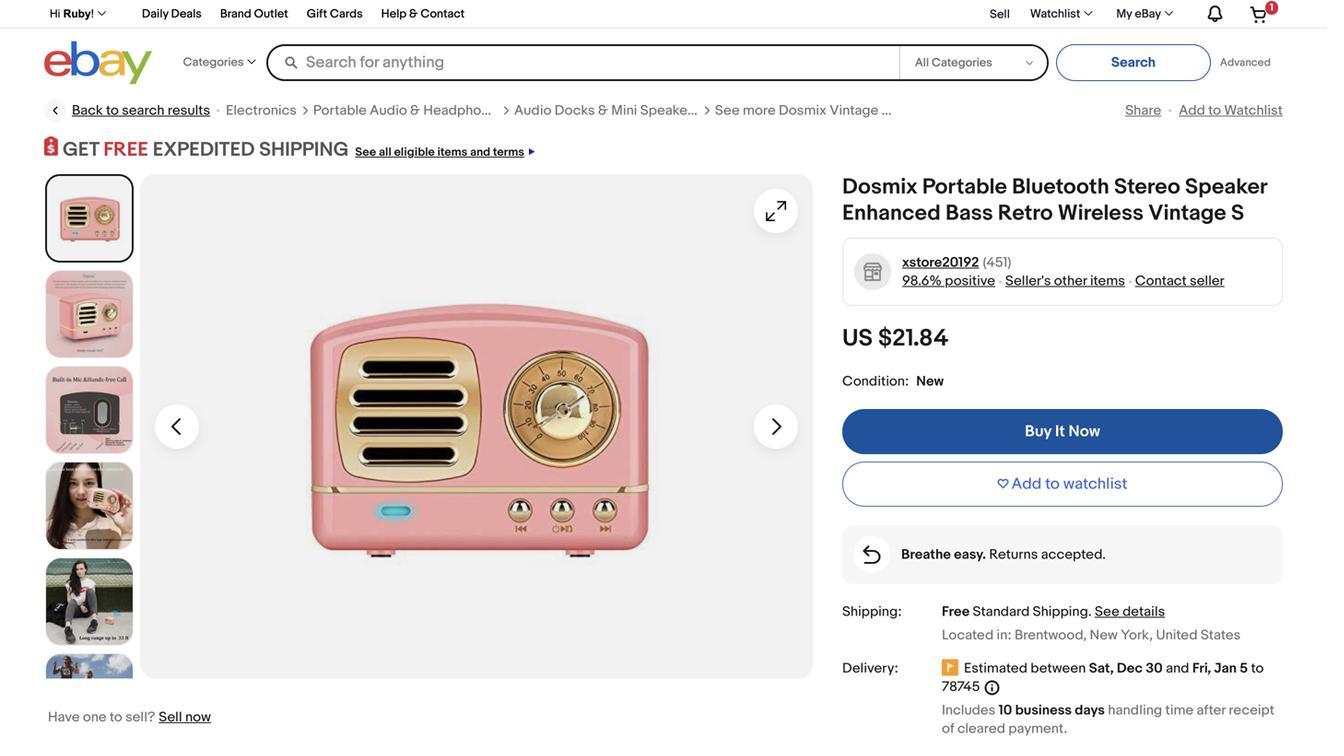 Task type: describe. For each thing, give the bounding box(es) containing it.
breathe easy. returns accepted.
[[901, 547, 1106, 563]]

easy.
[[954, 547, 986, 563]]

bluetooth inside the dosmix portable bluetooth stereo speaker enhanced bass retro wireless vintage s
[[1012, 174, 1110, 201]]

xstore20192 image
[[854, 253, 892, 291]]

my ebay link
[[1106, 3, 1182, 25]]

see details link
[[1095, 604, 1165, 620]]

now
[[1069, 422, 1100, 442]]

sell now link
[[159, 709, 211, 726]]

daily deals
[[142, 7, 202, 21]]

outlet
[[254, 7, 288, 21]]

xstore20192
[[902, 254, 979, 271]]

new inside condition: new
[[917, 373, 944, 390]]

contact seller
[[1135, 273, 1225, 290]]

eligible
[[394, 145, 435, 159]]

picture 4 of 9 image
[[46, 463, 133, 549]]

more
[[743, 102, 776, 119]]

help & contact
[[381, 7, 465, 21]]

other
[[1054, 273, 1087, 290]]

cleared
[[958, 721, 1006, 738]]

ebay home image
[[44, 41, 152, 85]]

get
[[63, 138, 99, 162]]

notifications image
[[1204, 5, 1225, 23]]

enhanced
[[843, 201, 941, 227]]

expedited
[[153, 138, 255, 162]]

mini
[[611, 102, 637, 119]]

details
[[1123, 604, 1165, 620]]

1 horizontal spatial items
[[1090, 273, 1125, 290]]

payment.
[[1009, 721, 1068, 738]]

business
[[1015, 703, 1072, 719]]

states
[[1201, 627, 1241, 644]]

my
[[1117, 7, 1132, 21]]

delivery:
[[843, 661, 898, 677]]

seller's other items
[[1006, 273, 1125, 290]]

receipt
[[1229, 703, 1275, 719]]

now
[[185, 709, 211, 726]]

Search for anything text field
[[269, 46, 896, 79]]

free standard shipping . see details located in: brentwood, new york, united states
[[942, 604, 1241, 644]]

seller
[[1190, 273, 1225, 290]]

to for watchlist
[[1209, 102, 1221, 119]]

xstore20192 (451)
[[902, 254, 1012, 271]]

with details__icon image
[[863, 546, 881, 564]]

speakers
[[640, 102, 699, 119]]

see more dosmix vintage portable bluetooth stereo speak... link
[[715, 101, 1098, 120]]

contact seller link
[[1135, 273, 1225, 290]]

to for search
[[106, 102, 119, 119]]

seller's other items link
[[1006, 273, 1125, 290]]

categories button
[[183, 43, 256, 82]]

headphones
[[423, 102, 504, 119]]

speak...
[[1048, 102, 1098, 119]]

brand outlet
[[220, 7, 288, 21]]

see more dosmix vintage portable bluetooth stereo speak...
[[715, 102, 1098, 119]]

dosmix portable bluetooth stereo speaker enhanced bass retro wireless vintage s
[[843, 174, 1267, 227]]

dosmix inside the dosmix portable bluetooth stereo speaker enhanced bass retro wireless vintage s
[[843, 174, 918, 201]]

30
[[1146, 661, 1163, 677]]

$21.84
[[878, 325, 949, 353]]

audio docks & mini speakers link
[[514, 101, 699, 120]]

shipping:
[[843, 604, 902, 620]]

to right "one"
[[110, 709, 122, 726]]

sat,
[[1089, 661, 1114, 677]]

jan
[[1214, 661, 1237, 677]]

standard
[[973, 604, 1030, 620]]

portable inside the portable audio & headphones link
[[313, 102, 367, 119]]

all
[[379, 145, 392, 159]]

and inside estimated between sat, dec 30 and fri, jan 5 to 78745
[[1166, 661, 1189, 677]]

hi
[[50, 7, 60, 20]]

electronics
[[226, 102, 297, 119]]

daily
[[142, 7, 168, 21]]

xstore20192 link
[[902, 254, 979, 272]]

share button
[[1126, 102, 1162, 119]]

delivery alert flag image
[[942, 660, 964, 678]]

help
[[381, 7, 407, 21]]

account navigation
[[40, 0, 1283, 29]]

& for portable
[[410, 102, 420, 119]]

advanced
[[1220, 56, 1271, 69]]

electronics link
[[226, 101, 297, 120]]

it
[[1055, 422, 1065, 442]]

dec
[[1117, 661, 1143, 677]]

share
[[1126, 102, 1162, 119]]

breathe
[[901, 547, 951, 563]]

(451)
[[983, 254, 1012, 271]]

to for watchlist
[[1045, 475, 1060, 494]]

speaker
[[1185, 174, 1267, 201]]

0 horizontal spatial sell
[[159, 709, 182, 726]]



Task type: vqa. For each thing, say whether or not it's contained in the screenshot.
'portable' to the right
no



Task type: locate. For each thing, give the bounding box(es) containing it.
0 vertical spatial bluetooth
[[938, 102, 1000, 119]]

0 horizontal spatial vintage
[[830, 102, 879, 119]]

picture 2 of 9 image
[[46, 271, 133, 358]]

0 horizontal spatial and
[[470, 145, 490, 159]]

watchlist down 'advanced'
[[1224, 102, 1283, 119]]

shipping
[[1033, 604, 1088, 620]]

0 vertical spatial dosmix
[[779, 102, 827, 119]]

2 vertical spatial see
[[1095, 604, 1120, 620]]

and right 30
[[1166, 661, 1189, 677]]

banner containing daily deals
[[40, 0, 1283, 89]]

1 vertical spatial add
[[1012, 475, 1042, 494]]

free
[[942, 604, 970, 620]]

dosmix right "more"
[[779, 102, 827, 119]]

& inside account navigation
[[409, 7, 418, 21]]

add inside add to watchlist button
[[1012, 475, 1042, 494]]

new down .
[[1090, 627, 1118, 644]]

1 vertical spatial contact
[[1135, 273, 1187, 290]]

1 vertical spatial watchlist
[[1224, 102, 1283, 119]]

0 horizontal spatial items
[[438, 145, 468, 159]]

0 vertical spatial and
[[470, 145, 490, 159]]

& right help at left top
[[409, 7, 418, 21]]

see for see all eligible items and terms
[[355, 145, 376, 159]]

to inside button
[[1045, 475, 1060, 494]]

0 vertical spatial see
[[715, 102, 740, 119]]

portable inside see more dosmix vintage portable bluetooth stereo speak... link
[[882, 102, 935, 119]]

add to watchlist button
[[843, 462, 1283, 507]]

buy it now
[[1025, 422, 1100, 442]]

1 link
[[1239, 0, 1280, 27]]

free
[[103, 138, 148, 162]]

seller's
[[1006, 273, 1051, 290]]

vintage inside the dosmix portable bluetooth stereo speaker enhanced bass retro wireless vintage s
[[1149, 201, 1227, 227]]

watchlist inside account navigation
[[1030, 7, 1081, 21]]

1 vertical spatial sell
[[159, 709, 182, 726]]

add to watchlist
[[1179, 102, 1283, 119]]

see all eligible items and terms
[[355, 145, 524, 159]]

1 horizontal spatial new
[[1090, 627, 1118, 644]]

1 horizontal spatial dosmix
[[843, 174, 918, 201]]

add right share button
[[1179, 102, 1205, 119]]

handling time after receipt of cleared payment.
[[942, 703, 1275, 738]]

audio up all
[[370, 102, 407, 119]]

audio left docks on the left top
[[514, 102, 552, 119]]

None submit
[[1056, 44, 1211, 81]]

sell
[[990, 7, 1010, 21], [159, 709, 182, 726]]

1 vertical spatial dosmix
[[843, 174, 918, 201]]

1 vertical spatial items
[[1090, 273, 1125, 290]]

0 vertical spatial add
[[1179, 102, 1205, 119]]

new inside free standard shipping . see details located in: brentwood, new york, united states
[[1090, 627, 1118, 644]]

help & contact link
[[381, 4, 465, 26]]

terms
[[493, 145, 524, 159]]

0 horizontal spatial bluetooth
[[938, 102, 1000, 119]]

0 horizontal spatial stereo
[[1003, 102, 1045, 119]]

0 horizontal spatial add
[[1012, 475, 1042, 494]]

includes
[[942, 703, 996, 719]]

98.6%
[[902, 273, 942, 290]]

stereo down share button
[[1114, 174, 1181, 201]]

2 audio from the left
[[514, 102, 552, 119]]

dosmix
[[779, 102, 827, 119], [843, 174, 918, 201]]

gift cards
[[307, 7, 363, 21]]

add
[[1179, 102, 1205, 119], [1012, 475, 1042, 494]]

98.6% positive
[[902, 273, 995, 290]]

dosmix portable bluetooth stereo speaker enhanced bass retro wireless vintage s - picture 1 of 9 image
[[140, 174, 813, 679]]

accepted.
[[1041, 547, 1106, 563]]

& up eligible
[[410, 102, 420, 119]]

have one to sell? sell now
[[48, 709, 211, 726]]

to inside estimated between sat, dec 30 and fri, jan 5 to 78745
[[1251, 661, 1264, 677]]

york,
[[1121, 627, 1153, 644]]

0 vertical spatial items
[[438, 145, 468, 159]]

0 horizontal spatial see
[[355, 145, 376, 159]]

gift cards link
[[307, 4, 363, 26]]

stereo inside the dosmix portable bluetooth stereo speaker enhanced bass retro wireless vintage s
[[1114, 174, 1181, 201]]

new
[[917, 373, 944, 390], [1090, 627, 1118, 644]]

1 horizontal spatial see
[[715, 102, 740, 119]]

1 vertical spatial stereo
[[1114, 174, 1181, 201]]

to left watchlist
[[1045, 475, 1060, 494]]

us $21.84
[[843, 325, 949, 353]]

picture 5 of 9 image
[[46, 559, 133, 645]]

watchlist
[[1064, 475, 1128, 494]]

sell?
[[125, 709, 155, 726]]

1 horizontal spatial contact
[[1135, 273, 1187, 290]]

and left the terms
[[470, 145, 490, 159]]

1 horizontal spatial stereo
[[1114, 174, 1181, 201]]

hi ruby !
[[50, 7, 94, 20]]

time
[[1166, 703, 1194, 719]]

contact right help at left top
[[421, 7, 465, 21]]

0 horizontal spatial contact
[[421, 7, 465, 21]]

5
[[1240, 661, 1248, 677]]

fri,
[[1193, 661, 1211, 677]]

have
[[48, 709, 80, 726]]

brand
[[220, 7, 251, 21]]

s
[[1231, 201, 1245, 227]]

after
[[1197, 703, 1226, 719]]

portable audio & headphones
[[313, 102, 504, 119]]

1 horizontal spatial bluetooth
[[1012, 174, 1110, 201]]

0 vertical spatial contact
[[421, 7, 465, 21]]

1 horizontal spatial add
[[1179, 102, 1205, 119]]

add for add to watchlist
[[1012, 475, 1042, 494]]

brand outlet link
[[220, 4, 288, 26]]

estimated between sat, dec 30 and fri, jan 5 to 78745
[[942, 661, 1264, 696]]

back to search results link
[[44, 100, 210, 122]]

search
[[122, 102, 165, 119]]

1 audio from the left
[[370, 102, 407, 119]]

my ebay
[[1117, 7, 1161, 21]]

new down $21.84
[[917, 373, 944, 390]]

0 vertical spatial vintage
[[830, 102, 879, 119]]

see inside free standard shipping . see details located in: brentwood, new york, united states
[[1095, 604, 1120, 620]]

see left "more"
[[715, 102, 740, 119]]

see right .
[[1095, 604, 1120, 620]]

add to watchlist link
[[1179, 102, 1283, 119]]

0 horizontal spatial watchlist
[[1030, 7, 1081, 21]]

0 horizontal spatial audio
[[370, 102, 407, 119]]

see left all
[[355, 145, 376, 159]]

banner
[[40, 0, 1283, 89]]

buy
[[1025, 422, 1052, 442]]

items right other
[[1090, 273, 1125, 290]]

1 vertical spatial new
[[1090, 627, 1118, 644]]

1 horizontal spatial vintage
[[1149, 201, 1227, 227]]

0 vertical spatial new
[[917, 373, 944, 390]]

portable inside the dosmix portable bluetooth stereo speaker enhanced bass retro wireless vintage s
[[922, 174, 1007, 201]]

deals
[[171, 7, 202, 21]]

2 horizontal spatial see
[[1095, 604, 1120, 620]]

1 vertical spatial and
[[1166, 661, 1189, 677]]

0 horizontal spatial new
[[917, 373, 944, 390]]

see all eligible items and terms link
[[349, 138, 535, 162]]

cards
[[330, 7, 363, 21]]

.
[[1088, 604, 1092, 620]]

contact inside account navigation
[[421, 7, 465, 21]]

watchlist right the sell link
[[1030, 7, 1081, 21]]

0 horizontal spatial dosmix
[[779, 102, 827, 119]]

back
[[72, 102, 103, 119]]

1 horizontal spatial sell
[[990, 7, 1010, 21]]

condition: new
[[843, 373, 944, 390]]

between
[[1031, 661, 1086, 677]]

returns
[[989, 547, 1038, 563]]

contact left seller
[[1135, 273, 1187, 290]]

sell left now
[[159, 709, 182, 726]]

positive
[[945, 273, 995, 290]]

1 horizontal spatial and
[[1166, 661, 1189, 677]]

0 vertical spatial stereo
[[1003, 102, 1045, 119]]

1 vertical spatial bluetooth
[[1012, 174, 1110, 201]]

results
[[168, 102, 210, 119]]

1 vertical spatial see
[[355, 145, 376, 159]]

bluetooth
[[938, 102, 1000, 119], [1012, 174, 1110, 201]]

audio docks & mini speakers
[[514, 102, 699, 119]]

categories
[[183, 55, 244, 70]]

78745
[[942, 679, 980, 696]]

includes 10 business days
[[942, 703, 1105, 719]]

add to watchlist
[[1012, 475, 1128, 494]]

items right eligible
[[438, 145, 468, 159]]

handling
[[1108, 703, 1162, 719]]

one
[[83, 709, 107, 726]]

to right 5
[[1251, 661, 1264, 677]]

portable audio & headphones link
[[313, 101, 504, 120]]

daily deals link
[[142, 4, 202, 26]]

picture 3 of 9 image
[[46, 367, 133, 454]]

stereo left speak...
[[1003, 102, 1045, 119]]

brentwood,
[[1015, 627, 1087, 644]]

0 vertical spatial watchlist
[[1030, 7, 1081, 21]]

& left mini
[[598, 102, 608, 119]]

add down "buy"
[[1012, 475, 1042, 494]]

picture 1 of 9 image
[[47, 176, 132, 261]]

vintage
[[830, 102, 879, 119], [1149, 201, 1227, 227]]

audio
[[370, 102, 407, 119], [514, 102, 552, 119]]

sell left watchlist link
[[990, 7, 1010, 21]]

add for add to watchlist
[[1179, 102, 1205, 119]]

0 vertical spatial sell
[[990, 7, 1010, 21]]

& for audio
[[598, 102, 608, 119]]

10
[[999, 703, 1012, 719]]

see for see more dosmix vintage portable bluetooth stereo speak...
[[715, 102, 740, 119]]

dosmix down see more dosmix vintage portable bluetooth stereo speak... link
[[843, 174, 918, 201]]

to
[[106, 102, 119, 119], [1209, 102, 1221, 119], [1045, 475, 1060, 494], [1251, 661, 1264, 677], [110, 709, 122, 726]]

!
[[91, 7, 94, 20]]

see
[[715, 102, 740, 119], [355, 145, 376, 159], [1095, 604, 1120, 620]]

1 vertical spatial vintage
[[1149, 201, 1227, 227]]

of
[[942, 721, 954, 738]]

to down 'advanced'
[[1209, 102, 1221, 119]]

to right back
[[106, 102, 119, 119]]

contact
[[421, 7, 465, 21], [1135, 273, 1187, 290]]

1 horizontal spatial watchlist
[[1224, 102, 1283, 119]]

sell inside account navigation
[[990, 7, 1010, 21]]

1 horizontal spatial audio
[[514, 102, 552, 119]]



